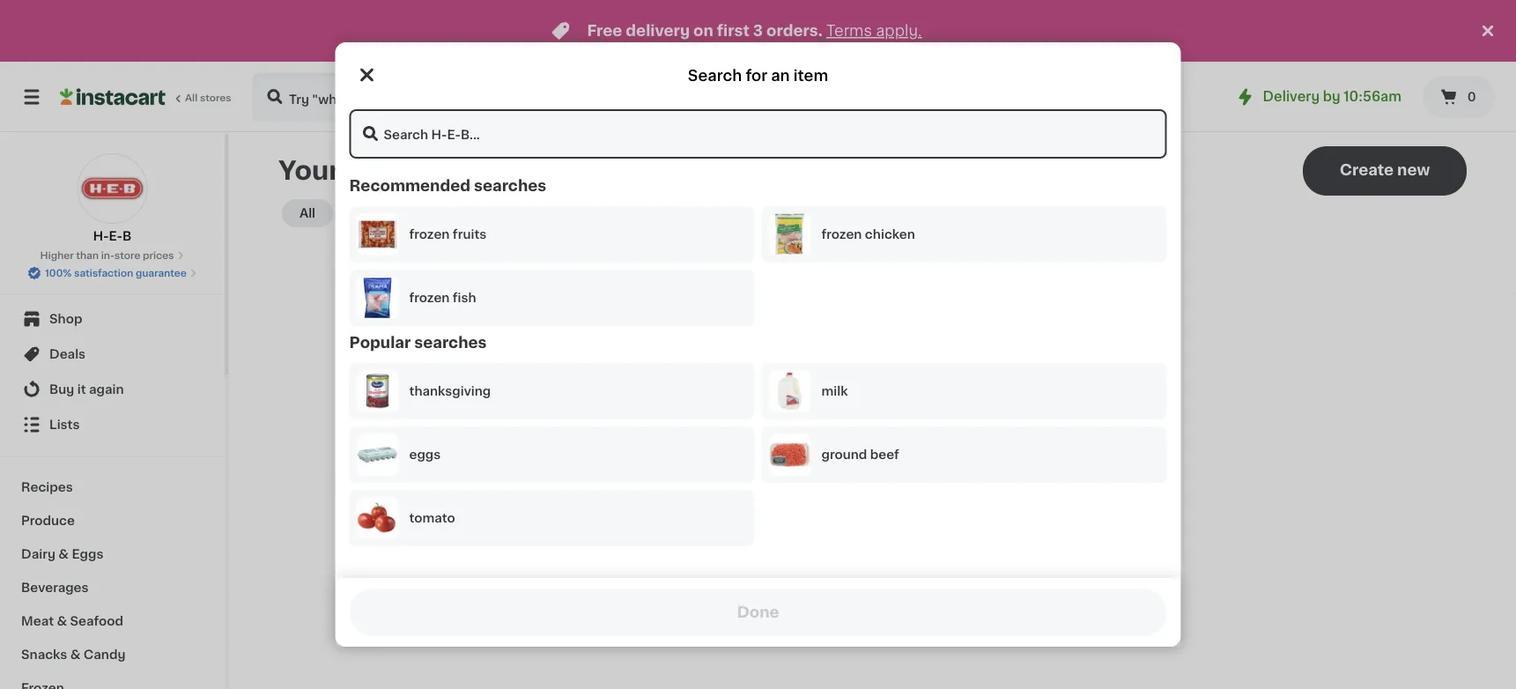 Task type: vqa. For each thing, say whether or not it's contained in the screenshot.
THE in the "Check your email's Junk or Spam folders Confirm your email address with the sender Check any other email address you may have"
no



Task type: describe. For each thing, give the bounding box(es) containing it.
search list box for recommended searches
[[349, 206, 1167, 333]]

frozen chicken
[[822, 228, 915, 241]]

no lists yet lists you create will be saved here.
[[765, 427, 980, 459]]

search for an item
[[688, 68, 828, 83]]

recipes link
[[11, 471, 214, 504]]

in-
[[101, 251, 114, 260]]

100%
[[45, 268, 72, 278]]

lists link
[[11, 407, 214, 442]]

higher than in-store prices
[[40, 251, 174, 260]]

h-
[[93, 230, 109, 242]]

will
[[867, 447, 887, 459]]

ground beef image
[[769, 434, 811, 476]]

& for snacks
[[70, 649, 81, 661]]

produce link
[[11, 504, 214, 538]]

create
[[824, 447, 864, 459]]

create new
[[1340, 163, 1430, 178]]

create new button
[[1303, 146, 1467, 196]]

milk
[[822, 385, 848, 397]]

lists for no
[[855, 427, 887, 442]]

than
[[76, 251, 99, 260]]

recommended searches
[[349, 178, 546, 193]]

frozen fruits link
[[356, 213, 748, 256]]

lists inside no lists yet lists you create will be saved here.
[[765, 447, 795, 459]]

0 vertical spatial lists
[[49, 419, 80, 431]]

frozen fruits
[[409, 228, 487, 241]]

snacks
[[21, 649, 67, 661]]

tomato link
[[356, 497, 748, 539]]

10:56am
[[1344, 90, 1402, 103]]

searches for popular searches
[[414, 335, 487, 350]]

it
[[77, 383, 86, 396]]

popular searches group
[[349, 333, 1167, 553]]

lists for your
[[346, 158, 402, 183]]

shop link
[[11, 301, 214, 337]]

you
[[798, 447, 821, 459]]

be
[[890, 447, 906, 459]]

fish
[[453, 292, 476, 304]]

prices
[[143, 251, 174, 260]]

eggs
[[409, 449, 441, 461]]

deals
[[49, 348, 86, 360]]

h-e-b link
[[77, 153, 148, 245]]

snacks & candy
[[21, 649, 126, 661]]

your
[[278, 158, 340, 183]]

me
[[430, 207, 450, 219]]

e-
[[109, 230, 123, 242]]

3
[[753, 23, 763, 38]]

eggs link
[[356, 434, 748, 476]]

terms apply. link
[[826, 23, 922, 38]]

tomato image
[[356, 497, 399, 539]]

all button
[[282, 199, 333, 227]]

popular searches
[[349, 335, 487, 350]]

produce
[[21, 515, 75, 527]]

chicken
[[865, 228, 915, 241]]

stores
[[200, 93, 231, 103]]

new
[[1398, 163, 1430, 178]]

thanksgiving
[[409, 385, 491, 397]]

dairy & eggs link
[[11, 538, 214, 571]]

guarantee
[[136, 268, 187, 278]]

delivery by 10:56am
[[1263, 90, 1402, 103]]

frozen fruits image
[[356, 213, 399, 256]]

created by me button
[[340, 199, 466, 227]]

all stores link
[[60, 72, 233, 122]]

none search field inside "dialog"
[[349, 109, 1167, 159]]

free delivery on first 3 orders. terms apply.
[[587, 23, 922, 38]]

frozen chicken link
[[769, 213, 1160, 256]]

tomato
[[409, 512, 455, 524]]

limited time offer region
[[0, 0, 1478, 62]]

beverages link
[[11, 571, 214, 604]]

frozen for frozen chicken
[[822, 228, 862, 241]]

higher than in-store prices link
[[40, 248, 185, 263]]

no
[[829, 427, 852, 442]]

recommended searches group
[[349, 176, 1167, 333]]

meat
[[21, 615, 54, 627]]

service type group
[[841, 79, 1087, 115]]

fruits
[[453, 228, 487, 241]]

100% satisfaction guarantee
[[45, 268, 187, 278]]

eggs
[[72, 548, 103, 560]]

buy
[[49, 383, 74, 396]]



Task type: locate. For each thing, give the bounding box(es) containing it.
None search field
[[349, 109, 1167, 159]]

lists up will
[[855, 427, 887, 442]]

beverages
[[21, 582, 89, 594]]

by for created
[[411, 207, 427, 219]]

0 horizontal spatial by
[[411, 207, 427, 219]]

candy
[[84, 649, 126, 661]]

0 horizontal spatial lists
[[49, 419, 80, 431]]

1 horizontal spatial lists
[[765, 447, 795, 459]]

beef
[[870, 449, 900, 461]]

popular
[[349, 335, 411, 350]]

1 horizontal spatial lists
[[855, 427, 887, 442]]

all for all
[[300, 207, 316, 219]]

Search H-E-B... field
[[349, 109, 1167, 159]]

milk link
[[769, 370, 1160, 412]]

by left the me
[[411, 207, 427, 219]]

orders.
[[767, 23, 823, 38]]

all inside button
[[300, 207, 316, 219]]

dairy
[[21, 548, 55, 560]]

0 vertical spatial lists
[[346, 158, 402, 183]]

1 search list box from the top
[[349, 176, 1167, 553]]

ground
[[822, 449, 867, 461]]

by for delivery
[[1323, 90, 1341, 103]]

frozen
[[409, 228, 450, 241], [822, 228, 862, 241], [409, 292, 450, 304]]

& left candy
[[70, 649, 81, 661]]

satisfaction
[[74, 268, 133, 278]]

frozen left chicken at the top right of page
[[822, 228, 862, 241]]

store
[[114, 251, 140, 260]]

0
[[1468, 91, 1477, 103]]

all left "stores"
[[185, 93, 198, 103]]

0 vertical spatial all
[[185, 93, 198, 103]]

meat & seafood link
[[11, 604, 214, 638]]

frozen for frozen fruits
[[409, 228, 450, 241]]

search list box containing recommended searches
[[349, 176, 1167, 553]]

2 vertical spatial &
[[70, 649, 81, 661]]

thanksgiving link
[[356, 370, 748, 412]]

frozen fish image
[[356, 277, 399, 319]]

0 vertical spatial searches
[[474, 178, 546, 193]]

100% satisfaction guarantee button
[[27, 263, 197, 280]]

lists up created
[[346, 158, 402, 183]]

None search field
[[252, 72, 818, 122]]

search list box for popular searches
[[349, 363, 1167, 553]]

dialog containing search for an item
[[335, 42, 1181, 647]]

frozen chicken image
[[769, 213, 811, 256]]

instacart logo image
[[60, 86, 166, 108]]

an
[[771, 68, 790, 83]]

1 vertical spatial all
[[300, 207, 316, 219]]

item
[[794, 68, 828, 83]]

recommended
[[349, 178, 471, 193]]

searches down frozen fish
[[414, 335, 487, 350]]

milk image
[[769, 370, 811, 412]]

frozen fish link
[[356, 277, 748, 319]]

lists down buy on the left of the page
[[49, 419, 80, 431]]

b
[[122, 230, 132, 242]]

lists left you
[[765, 447, 795, 459]]

frozen for frozen fish
[[409, 292, 450, 304]]

all for all stores
[[185, 93, 198, 103]]

seafood
[[70, 615, 123, 627]]

yet
[[891, 427, 916, 442]]

& for meat
[[57, 615, 67, 627]]

deals link
[[11, 337, 214, 372]]

1 vertical spatial lists
[[765, 447, 795, 459]]

3 search list box from the top
[[349, 363, 1167, 553]]

1 vertical spatial lists
[[855, 427, 887, 442]]

0 vertical spatial by
[[1323, 90, 1341, 103]]

2 search list box from the top
[[349, 206, 1167, 333]]

0 horizontal spatial all
[[185, 93, 198, 103]]

on
[[694, 23, 714, 38]]

& for dairy
[[58, 548, 69, 560]]

for
[[746, 68, 768, 83]]

searches inside group
[[474, 178, 546, 193]]

h-e-b
[[93, 230, 132, 242]]

apply.
[[876, 23, 922, 38]]

frozen down the me
[[409, 228, 450, 241]]

created by me
[[356, 207, 450, 219]]

searches up fruits
[[474, 178, 546, 193]]

search
[[688, 68, 742, 83]]

& left eggs
[[58, 548, 69, 560]]

searches inside group
[[414, 335, 487, 350]]

first
[[717, 23, 750, 38]]

thanksgiving image
[[356, 370, 399, 412]]

delivery
[[626, 23, 690, 38]]

all down your
[[300, 207, 316, 219]]

1 horizontal spatial all
[[300, 207, 316, 219]]

lists inside no lists yet lists you create will be saved here.
[[855, 427, 887, 442]]

1 vertical spatial by
[[411, 207, 427, 219]]

your lists
[[278, 158, 402, 183]]

eggs image
[[356, 434, 399, 476]]

buy it again link
[[11, 372, 214, 407]]

shop
[[49, 313, 82, 325]]

dairy & eggs
[[21, 548, 103, 560]]

0 horizontal spatial lists
[[346, 158, 402, 183]]

free
[[587, 23, 622, 38]]

ground beef link
[[769, 434, 1160, 476]]

& right 'meat'
[[57, 615, 67, 627]]

buy it again
[[49, 383, 124, 396]]

by inside button
[[411, 207, 427, 219]]

search list box containing thanksgiving
[[349, 363, 1167, 553]]

create
[[1340, 163, 1394, 178]]

h-e-b logo image
[[77, 153, 148, 224]]

delivery by 10:56am link
[[1235, 86, 1402, 108]]

by right delivery
[[1323, 90, 1341, 103]]

1 vertical spatial &
[[57, 615, 67, 627]]

recipes
[[21, 481, 73, 493]]

snacks & candy link
[[11, 638, 214, 671]]

1 vertical spatial searches
[[414, 335, 487, 350]]

0 vertical spatial &
[[58, 548, 69, 560]]

0 button
[[1423, 76, 1495, 118]]

1 horizontal spatial by
[[1323, 90, 1341, 103]]

searches
[[474, 178, 546, 193], [414, 335, 487, 350]]

delivery
[[1263, 90, 1320, 103]]

dialog
[[335, 42, 1181, 647]]

search list box containing frozen fruits
[[349, 206, 1167, 333]]

saved
[[909, 447, 946, 459]]

here.
[[949, 447, 980, 459]]

all stores
[[185, 93, 231, 103]]

search list box
[[349, 176, 1167, 553], [349, 206, 1167, 333], [349, 363, 1167, 553]]

lists
[[49, 419, 80, 431], [765, 447, 795, 459]]

frozen left fish
[[409, 292, 450, 304]]

terms
[[826, 23, 872, 38]]

searches for recommended searches
[[474, 178, 546, 193]]

meat & seafood
[[21, 615, 123, 627]]

again
[[89, 383, 124, 396]]

created
[[356, 207, 408, 219]]

ground beef
[[822, 449, 900, 461]]



